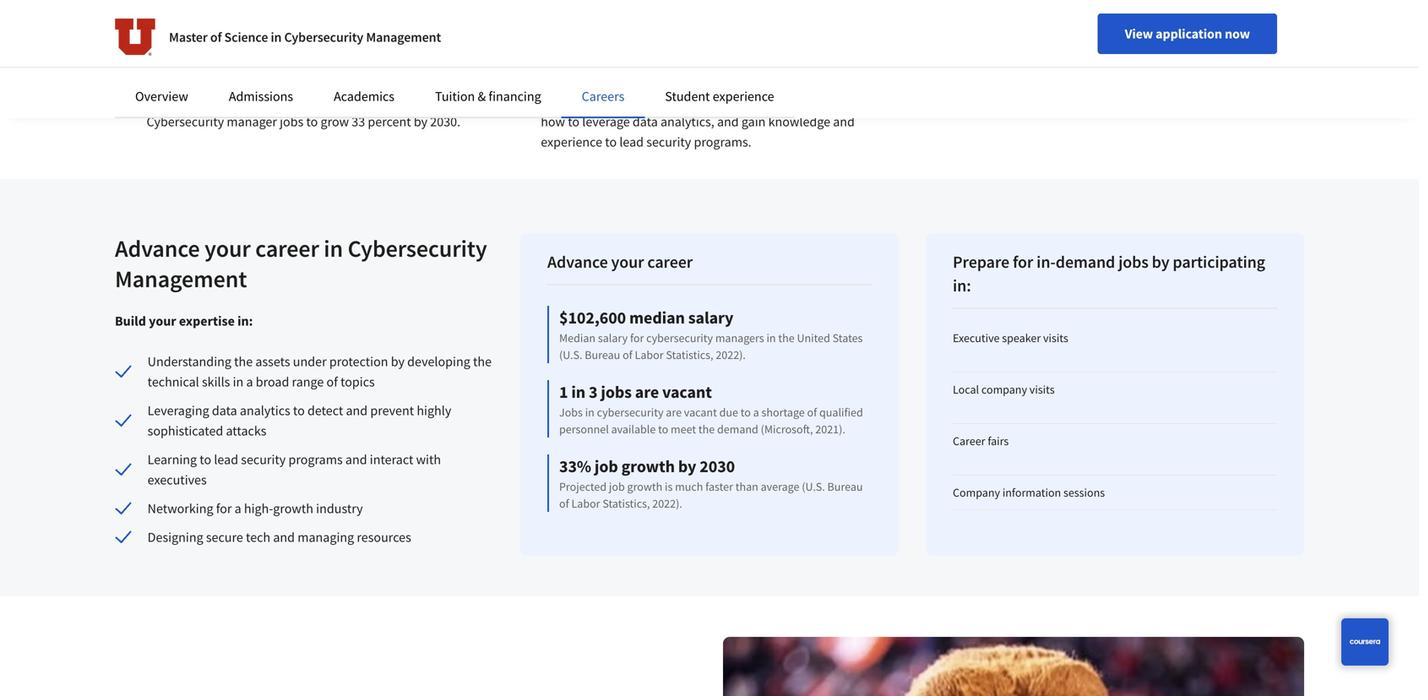 Task type: vqa. For each thing, say whether or not it's contained in the screenshot.
quiz
no



Task type: describe. For each thing, give the bounding box(es) containing it.
33%
[[559, 456, 592, 477]]

learning to lead security programs and interact with executives
[[148, 451, 441, 488]]

assets
[[256, 353, 290, 370]]

u.s.
[[171, 93, 193, 110]]

and inside the leveraging data analytics to detect and prevent highly sophisticated attacks
[[346, 402, 368, 419]]

than
[[736, 479, 759, 494]]

prepare
[[953, 251, 1010, 273]]

developing
[[407, 353, 471, 370]]

develop
[[541, 93, 587, 110]]

executive
[[953, 330, 1000, 346]]

how
[[541, 113, 565, 130]]

percent
[[368, 113, 411, 130]]

a left high- at left bottom
[[235, 500, 241, 517]]

statistics, inside 33% job growth by 2030 projected job growth is much faster than average (u.s. bureau of labor statistics, 2022).
[[603, 496, 650, 511]]

33
[[352, 113, 365, 130]]

labor inside '$102,600 median salary median salary for cybersecurity managers in the united states (u.s. bureau of labor statistics, 2022).'
[[635, 347, 664, 363]]

programs.
[[694, 134, 752, 150]]

your for build your expertise in:
[[149, 313, 176, 330]]

managers
[[716, 330, 765, 346]]

by inside the u.s. bureau of labor statistics expects the number of cybersecurity manager jobs to grow 33 percent by 2030.
[[414, 113, 428, 130]]

of inside 33% job growth by 2030 projected job growth is much faster than average (u.s. bureau of labor statistics, 2022).
[[559, 496, 569, 511]]

demand inside prepare for in-demand jobs by participating in:
[[1056, 251, 1116, 273]]

due
[[720, 405, 739, 420]]

supply
[[384, 0, 424, 8]]

graduates
[[147, 0, 204, 8]]

executive speaker visits
[[953, 330, 1069, 346]]

data inside grab the attention of cybersecurity leaders develop technical skills in a broad range of topics, learn how to leverage data analytics, and gain knowledge and experience to lead security programs.
[[633, 113, 658, 130]]

much
[[675, 479, 703, 494]]

states
[[833, 330, 863, 346]]

visits for executive speaker visits
[[1044, 330, 1069, 346]]

0 horizontal spatial salary
[[598, 330, 628, 346]]

broad inside understanding the assets under protection by developing the technical skills in a broad range of topics
[[256, 374, 289, 390]]

the u.s. bureau of labor statistics expects the number of cybersecurity manager jobs to grow 33 percent by 2030.
[[147, 93, 468, 130]]

analytics
[[240, 402, 290, 419]]

bureau inside the u.s. bureau of labor statistics expects the number of cybersecurity manager jobs to grow 33 percent by 2030.
[[196, 93, 236, 110]]

resources
[[357, 529, 411, 546]]

expects
[[342, 93, 385, 110]]

now
[[1225, 25, 1251, 42]]

leveraging data analytics to detect and prevent highly sophisticated attacks
[[148, 402, 452, 439]]

prevent
[[370, 402, 414, 419]]

to inside learning to lead security programs and interact with executives
[[200, 451, 211, 468]]

in: inside prepare for in-demand jobs by participating in:
[[953, 275, 972, 296]]

wolf,
[[360, 12, 388, 29]]

by inside understanding the assets under protection by developing the technical skills in a broad range of topics
[[391, 353, 405, 370]]

2022). inside '$102,600 median salary median salary for cybersecurity managers in the united states (u.s. bureau of labor statistics, 2022).'
[[716, 347, 746, 363]]

detect
[[308, 402, 343, 419]]

cybersecurity inside 1 in 3 jobs are vacant jobs in cybersecurity are vacant due to a shortage of qualified personnel available to meet the demand (microsoft, 2021).
[[597, 405, 664, 420]]

2022). inside 33% job growth by 2030 projected job growth is much faster than average (u.s. bureau of labor statistics, 2022).
[[653, 496, 683, 511]]

local
[[953, 382, 980, 397]]

33% job growth by 2030 projected job growth is much faster than average (u.s. bureau of labor statistics, 2022).
[[559, 456, 863, 511]]

jobs
[[559, 405, 583, 420]]

to inside graduates have gone on to work at visible supply chain management, ttm technology, arctic wolf, northrop grumman.
[[285, 0, 297, 8]]

student experience
[[665, 88, 775, 105]]

a inside understanding the assets under protection by developing the technical skills in a broad range of topics
[[246, 374, 253, 390]]

interact
[[370, 451, 414, 468]]

labor inside 33% job growth by 2030 projected job growth is much faster than average (u.s. bureau of labor statistics, 2022).
[[572, 496, 600, 511]]

topics,
[[783, 93, 821, 110]]

for inside '$102,600 median salary median salary for cybersecurity managers in the united states (u.s. bureau of labor statistics, 2022).'
[[630, 330, 644, 346]]

your for advance your career
[[611, 251, 644, 273]]

1 vertical spatial job
[[609, 479, 625, 494]]

0 horizontal spatial are
[[635, 382, 659, 403]]

designing secure tech and managing resources
[[148, 529, 411, 546]]

statistics, inside '$102,600 median salary median salary for cybersecurity managers in the united states (u.s. bureau of labor statistics, 2022).'
[[666, 347, 714, 363]]

1 vertical spatial vacant
[[684, 405, 717, 420]]

lead inside grab the attention of cybersecurity leaders develop technical skills in a broad range of topics, learn how to leverage data analytics, and gain knowledge and experience to lead security programs.
[[620, 134, 644, 150]]

the left assets
[[234, 353, 253, 370]]

to down leverage on the left of the page
[[605, 134, 617, 150]]

networking for a high-growth industry
[[148, 500, 363, 517]]

of right master
[[210, 29, 222, 46]]

0 vertical spatial vacant
[[663, 382, 712, 403]]

designing
[[148, 529, 203, 546]]

broad inside grab the attention of cybersecurity leaders develop technical skills in a broad range of topics, learn how to leverage data analytics, and gain knowledge and experience to lead security programs.
[[698, 93, 732, 110]]

view application now button
[[1098, 14, 1278, 54]]

student
[[665, 88, 710, 105]]

university of utah logo image
[[115, 19, 155, 56]]

master of science in cybersecurity management
[[169, 29, 441, 46]]

$102,600 median salary median salary for cybersecurity managers in the united states (u.s. bureau of labor statistics, 2022).
[[559, 307, 863, 363]]

jobs inside 1 in 3 jobs are vacant jobs in cybersecurity are vacant due to a shortage of qualified personnel available to meet the demand (microsoft, 2021).
[[601, 382, 632, 403]]

shortage
[[762, 405, 805, 420]]

financing
[[489, 88, 541, 105]]

for for networking for a high-growth industry
[[216, 500, 232, 517]]

by inside 33% job growth by 2030 projected job growth is much faster than average (u.s. bureau of labor statistics, 2022).
[[679, 456, 697, 477]]

view application now
[[1125, 25, 1251, 42]]

personnel
[[559, 422, 609, 437]]

manager
[[227, 113, 277, 130]]

application
[[1156, 25, 1223, 42]]

the inside 1 in 3 jobs are vacant jobs in cybersecurity are vacant due to a shortage of qualified personnel available to meet the demand (microsoft, 2021).
[[699, 422, 715, 437]]

of left &
[[457, 93, 468, 110]]

management for master of science in cybersecurity management
[[366, 29, 441, 46]]

in-
[[1037, 251, 1056, 273]]

the right developing
[[473, 353, 492, 370]]

science
[[224, 29, 268, 46]]

jobs inside prepare for in-demand jobs by participating in:
[[1119, 251, 1149, 273]]

&
[[478, 88, 486, 105]]

security inside grab the attention of cybersecurity leaders develop technical skills in a broad range of topics, learn how to leverage data analytics, and gain knowledge and experience to lead security programs.
[[647, 134, 692, 150]]

and right the tech
[[273, 529, 295, 546]]

1
[[559, 382, 568, 403]]

management,
[[147, 12, 224, 29]]

under
[[293, 353, 327, 370]]

1 vertical spatial are
[[666, 405, 682, 420]]

by inside prepare for in-demand jobs by participating in:
[[1152, 251, 1170, 273]]

gone
[[237, 0, 265, 8]]

available
[[612, 422, 656, 437]]

cybersecurity inside the u.s. bureau of labor statistics expects the number of cybersecurity manager jobs to grow 33 percent by 2030.
[[147, 113, 224, 130]]

sessions
[[1064, 485, 1105, 500]]

to inside the leveraging data analytics to detect and prevent highly sophisticated attacks
[[293, 402, 305, 419]]

experience inside grab the attention of cybersecurity leaders develop technical skills in a broad range of topics, learn how to leverage data analytics, and gain knowledge and experience to lead security programs.
[[541, 134, 603, 150]]

understanding
[[148, 353, 232, 370]]

view
[[1125, 25, 1154, 42]]

tuition & financing
[[435, 88, 541, 105]]

skills inside grab the attention of cybersecurity leaders develop technical skills in a broad range of topics, learn how to leverage data analytics, and gain knowledge and experience to lead security programs.
[[644, 93, 673, 110]]

managing
[[298, 529, 354, 546]]

visits for local company visits
[[1030, 382, 1055, 397]]

protection
[[329, 353, 388, 370]]

the
[[147, 93, 168, 110]]

in inside grab the attention of cybersecurity leaders develop technical skills in a broad range of topics, learn how to leverage data analytics, and gain knowledge and experience to lead security programs.
[[675, 93, 686, 110]]

the inside '$102,600 median salary median salary for cybersecurity managers in the united states (u.s. bureau of labor statistics, 2022).'
[[779, 330, 795, 346]]



Task type: locate. For each thing, give the bounding box(es) containing it.
the inside grab the attention of cybersecurity leaders develop technical skills in a broad range of topics, learn how to leverage data analytics, and gain knowledge and experience to lead security programs.
[[571, 73, 590, 90]]

careers link
[[582, 88, 625, 105]]

0 vertical spatial are
[[635, 382, 659, 403]]

data inside the leveraging data analytics to detect and prevent highly sophisticated attacks
[[212, 402, 237, 419]]

1 horizontal spatial jobs
[[601, 382, 632, 403]]

data up attacks
[[212, 402, 237, 419]]

of right attention at the top left
[[648, 73, 660, 90]]

cybersecurity for career
[[348, 234, 487, 263]]

analytics,
[[661, 113, 715, 130]]

0 horizontal spatial 2022).
[[653, 496, 683, 511]]

2 horizontal spatial your
[[611, 251, 644, 273]]

are up available
[[635, 382, 659, 403]]

your inside 'advance your career in cybersecurity management'
[[205, 234, 251, 263]]

0 vertical spatial range
[[735, 93, 766, 110]]

0 horizontal spatial your
[[149, 313, 176, 330]]

1 vertical spatial experience
[[541, 134, 603, 150]]

participating
[[1173, 251, 1266, 273]]

build your expertise in:
[[115, 313, 253, 330]]

1 vertical spatial growth
[[627, 479, 663, 494]]

growth left is
[[627, 479, 663, 494]]

1 vertical spatial technical
[[148, 374, 199, 390]]

2 horizontal spatial for
[[1013, 251, 1034, 273]]

in inside 'advance your career in cybersecurity management'
[[324, 234, 343, 263]]

in: right 'expertise'
[[238, 313, 253, 330]]

and left interact
[[346, 451, 367, 468]]

security inside learning to lead security programs and interact with executives
[[241, 451, 286, 468]]

1 vertical spatial management
[[115, 264, 247, 294]]

0 vertical spatial job
[[595, 456, 618, 477]]

1 horizontal spatial data
[[633, 113, 658, 130]]

1 vertical spatial cybersecurity
[[597, 405, 664, 420]]

cybersecurity inside grab the attention of cybersecurity leaders develop technical skills in a broad range of topics, learn how to leverage data analytics, and gain knowledge and experience to lead security programs.
[[663, 73, 742, 90]]

0 horizontal spatial (u.s.
[[559, 347, 583, 363]]

security down attacks
[[241, 451, 286, 468]]

median
[[630, 307, 685, 328]]

to inside the u.s. bureau of labor statistics expects the number of cybersecurity manager jobs to grow 33 percent by 2030.
[[306, 113, 318, 130]]

0 horizontal spatial management
[[115, 264, 247, 294]]

average
[[761, 479, 800, 494]]

0 horizontal spatial security
[[241, 451, 286, 468]]

of down the leaders
[[769, 93, 780, 110]]

0 vertical spatial visits
[[1044, 330, 1069, 346]]

1 vertical spatial range
[[292, 374, 324, 390]]

management inside 'advance your career in cybersecurity management'
[[115, 264, 247, 294]]

0 horizontal spatial career
[[255, 234, 319, 263]]

0 vertical spatial broad
[[698, 93, 732, 110]]

0 vertical spatial lead
[[620, 134, 644, 150]]

career
[[953, 434, 986, 449]]

of up manager
[[239, 93, 250, 110]]

1 vertical spatial skills
[[202, 374, 230, 390]]

career for advance your career in cybersecurity management
[[255, 234, 319, 263]]

range up gain
[[735, 93, 766, 110]]

by right protection
[[391, 353, 405, 370]]

0 vertical spatial bureau
[[196, 93, 236, 110]]

1 horizontal spatial experience
[[713, 88, 775, 105]]

number
[[409, 93, 454, 110]]

for down median on the top
[[630, 330, 644, 346]]

visible
[[345, 0, 381, 8]]

for up secure
[[216, 500, 232, 517]]

gain
[[742, 113, 766, 130]]

in inside understanding the assets under protection by developing the technical skills in a broad range of topics
[[233, 374, 244, 390]]

skills down understanding
[[202, 374, 230, 390]]

0 vertical spatial labor
[[253, 93, 286, 110]]

tuition
[[435, 88, 475, 105]]

are up meet
[[666, 405, 682, 420]]

for inside prepare for in-demand jobs by participating in:
[[1013, 251, 1034, 273]]

(microsoft,
[[761, 422, 813, 437]]

qualified
[[820, 405, 863, 420]]

cybersecurity for science
[[284, 29, 364, 46]]

your up 'expertise'
[[205, 234, 251, 263]]

0 vertical spatial 2022).
[[716, 347, 746, 363]]

1 horizontal spatial management
[[366, 29, 441, 46]]

of down projected
[[559, 496, 569, 511]]

of inside understanding the assets under protection by developing the technical skills in a broad range of topics
[[327, 374, 338, 390]]

lead inside learning to lead security programs and interact with executives
[[214, 451, 238, 468]]

company information sessions
[[953, 485, 1105, 500]]

2 vertical spatial bureau
[[828, 479, 863, 494]]

0 horizontal spatial bureau
[[196, 93, 236, 110]]

$102,600
[[559, 307, 626, 328]]

1 vertical spatial bureau
[[585, 347, 621, 363]]

admissions
[[229, 88, 293, 105]]

leveraging
[[148, 402, 209, 419]]

and up programs.
[[717, 113, 739, 130]]

of left topics
[[327, 374, 338, 390]]

0 vertical spatial statistics,
[[666, 347, 714, 363]]

2 vertical spatial jobs
[[601, 382, 632, 403]]

2 horizontal spatial labor
[[635, 347, 664, 363]]

0 horizontal spatial demand
[[717, 422, 759, 437]]

1 horizontal spatial technical
[[590, 93, 642, 110]]

a inside 1 in 3 jobs are vacant jobs in cybersecurity are vacant due to a shortage of qualified personnel available to meet the demand (microsoft, 2021).
[[754, 405, 760, 420]]

visits right speaker
[[1044, 330, 1069, 346]]

technical down understanding
[[148, 374, 199, 390]]

the right meet
[[699, 422, 715, 437]]

growth up is
[[622, 456, 675, 477]]

median
[[559, 330, 596, 346]]

experience down how
[[541, 134, 603, 150]]

0 horizontal spatial labor
[[253, 93, 286, 110]]

to right how
[[568, 113, 580, 130]]

careers
[[582, 88, 625, 105]]

the inside the u.s. bureau of labor statistics expects the number of cybersecurity manager jobs to grow 33 percent by 2030.
[[388, 93, 407, 110]]

range down under
[[292, 374, 324, 390]]

0 vertical spatial jobs
[[280, 113, 304, 130]]

jobs inside the u.s. bureau of labor statistics expects the number of cybersecurity manager jobs to grow 33 percent by 2030.
[[280, 113, 304, 130]]

academics
[[334, 88, 395, 105]]

experience
[[713, 88, 775, 105], [541, 134, 603, 150]]

broad down assets
[[256, 374, 289, 390]]

1 vertical spatial (u.s.
[[802, 479, 825, 494]]

company
[[953, 485, 1001, 500]]

high-
[[244, 500, 273, 517]]

for for prepare for in-demand jobs by participating in:
[[1013, 251, 1034, 273]]

0 horizontal spatial for
[[216, 500, 232, 517]]

skills up analytics,
[[644, 93, 673, 110]]

and inside learning to lead security programs and interact with executives
[[346, 451, 367, 468]]

for left the in-
[[1013, 251, 1034, 273]]

knowledge
[[769, 113, 831, 130]]

labor inside the u.s. bureau of labor statistics expects the number of cybersecurity manager jobs to grow 33 percent by 2030.
[[253, 93, 286, 110]]

by down number
[[414, 113, 428, 130]]

0 vertical spatial management
[[366, 29, 441, 46]]

visits right company
[[1030, 382, 1055, 397]]

lead down leverage on the left of the page
[[620, 134, 644, 150]]

grab
[[541, 73, 568, 90]]

the up percent
[[388, 93, 407, 110]]

advance up build your expertise in:
[[115, 234, 200, 263]]

2 vertical spatial for
[[216, 500, 232, 517]]

2030
[[700, 456, 735, 477]]

your for advance your career in cybersecurity management
[[205, 234, 251, 263]]

(u.s. down median
[[559, 347, 583, 363]]

tech
[[246, 529, 271, 546]]

0 vertical spatial salary
[[689, 307, 734, 328]]

salary down $102,600
[[598, 330, 628, 346]]

labor down projected
[[572, 496, 600, 511]]

demand inside 1 in 3 jobs are vacant jobs in cybersecurity are vacant due to a shortage of qualified personnel available to meet the demand (microsoft, 2021).
[[717, 422, 759, 437]]

0 vertical spatial security
[[647, 134, 692, 150]]

advance inside 'advance your career in cybersecurity management'
[[115, 234, 200, 263]]

1 horizontal spatial labor
[[572, 496, 600, 511]]

and down learn
[[833, 113, 855, 130]]

to
[[285, 0, 297, 8], [306, 113, 318, 130], [568, 113, 580, 130], [605, 134, 617, 150], [293, 402, 305, 419], [741, 405, 751, 420], [658, 422, 669, 437], [200, 451, 211, 468]]

overview link
[[135, 88, 188, 105]]

0 horizontal spatial jobs
[[280, 113, 304, 130]]

experience up gain
[[713, 88, 775, 105]]

lead down attacks
[[214, 451, 238, 468]]

broad up analytics,
[[698, 93, 732, 110]]

salary up managers
[[689, 307, 734, 328]]

meet
[[671, 422, 696, 437]]

1 horizontal spatial security
[[647, 134, 692, 150]]

3
[[589, 382, 598, 403]]

of up 2021).
[[808, 405, 817, 420]]

1 vertical spatial jobs
[[1119, 251, 1149, 273]]

fairs
[[988, 434, 1009, 449]]

1 horizontal spatial skills
[[644, 93, 673, 110]]

industry
[[316, 500, 363, 517]]

master
[[169, 29, 208, 46]]

0 horizontal spatial data
[[212, 402, 237, 419]]

1 vertical spatial demand
[[717, 422, 759, 437]]

1 vertical spatial security
[[241, 451, 286, 468]]

job
[[595, 456, 618, 477], [609, 479, 625, 494]]

1 vertical spatial labor
[[635, 347, 664, 363]]

bureau right the u.s.
[[196, 93, 236, 110]]

0 vertical spatial skills
[[644, 93, 673, 110]]

skills inside understanding the assets under protection by developing the technical skills in a broad range of topics
[[202, 374, 230, 390]]

0 vertical spatial technical
[[590, 93, 642, 110]]

statistics, down median on the top
[[666, 347, 714, 363]]

of down median on the top
[[623, 347, 633, 363]]

1 horizontal spatial for
[[630, 330, 644, 346]]

a inside grab the attention of cybersecurity leaders develop technical skills in a broad range of topics, learn how to leverage data analytics, and gain knowledge and experience to lead security programs.
[[689, 93, 696, 110]]

2 vertical spatial growth
[[273, 500, 314, 517]]

range inside understanding the assets under protection by developing the technical skills in a broad range of topics
[[292, 374, 324, 390]]

1 horizontal spatial demand
[[1056, 251, 1116, 273]]

bureau down median
[[585, 347, 621, 363]]

a left shortage
[[754, 405, 760, 420]]

tuition & financing link
[[435, 88, 541, 105]]

advance for advance your career in cybersecurity management
[[115, 234, 200, 263]]

0 horizontal spatial experience
[[541, 134, 603, 150]]

leaders
[[744, 73, 786, 90]]

(u.s. inside '$102,600 median salary median salary for cybersecurity managers in the united states (u.s. bureau of labor statistics, 2022).'
[[559, 347, 583, 363]]

0 horizontal spatial lead
[[214, 451, 238, 468]]

(u.s. inside 33% job growth by 2030 projected job growth is much faster than average (u.s. bureau of labor statistics, 2022).
[[802, 479, 825, 494]]

your right the build at the top of page
[[149, 313, 176, 330]]

1 horizontal spatial salary
[[689, 307, 734, 328]]

academics link
[[334, 88, 395, 105]]

by up much
[[679, 456, 697, 477]]

to left detect
[[293, 402, 305, 419]]

statistics, down projected
[[603, 496, 650, 511]]

0 vertical spatial cybersecurity
[[647, 330, 713, 346]]

the left united
[[779, 330, 795, 346]]

2 horizontal spatial jobs
[[1119, 251, 1149, 273]]

0 horizontal spatial range
[[292, 374, 324, 390]]

1 horizontal spatial statistics,
[[666, 347, 714, 363]]

1 vertical spatial 2022).
[[653, 496, 683, 511]]

technology,
[[254, 12, 322, 29]]

advance your career
[[548, 251, 693, 273]]

in
[[271, 29, 282, 46], [675, 93, 686, 110], [324, 234, 343, 263], [767, 330, 776, 346], [233, 374, 244, 390], [572, 382, 586, 403], [585, 405, 595, 420]]

(u.s. right average
[[802, 479, 825, 494]]

0 vertical spatial in:
[[953, 275, 972, 296]]

0 vertical spatial (u.s.
[[559, 347, 583, 363]]

ttm
[[227, 12, 251, 29]]

0 vertical spatial for
[[1013, 251, 1034, 273]]

career inside 'advance your career in cybersecurity management'
[[255, 234, 319, 263]]

data right leverage on the left of the page
[[633, 113, 658, 130]]

have
[[207, 0, 234, 8]]

in:
[[953, 275, 972, 296], [238, 313, 253, 330]]

cybersecurity for attention
[[663, 73, 742, 90]]

2022). down is
[[653, 496, 683, 511]]

0 vertical spatial demand
[[1056, 251, 1116, 273]]

advance your career in cybersecurity management
[[115, 234, 487, 294]]

1 horizontal spatial in:
[[953, 275, 972, 296]]

job right projected
[[609, 479, 625, 494]]

speaker
[[1003, 330, 1041, 346]]

2 vertical spatial labor
[[572, 496, 600, 511]]

are
[[635, 382, 659, 403], [666, 405, 682, 420]]

0 vertical spatial growth
[[622, 456, 675, 477]]

cybersecurity down median on the top
[[647, 330, 713, 346]]

1 vertical spatial lead
[[214, 451, 238, 468]]

expertise
[[179, 313, 235, 330]]

to right on
[[285, 0, 297, 8]]

1 vertical spatial broad
[[256, 374, 289, 390]]

a
[[689, 93, 696, 110], [246, 374, 253, 390], [754, 405, 760, 420], [235, 500, 241, 517]]

management down supply
[[366, 29, 441, 46]]

0 horizontal spatial broad
[[256, 374, 289, 390]]

labor down median on the top
[[635, 347, 664, 363]]

2 horizontal spatial bureau
[[828, 479, 863, 494]]

0 vertical spatial experience
[[713, 88, 775, 105]]

0 horizontal spatial statistics,
[[603, 496, 650, 511]]

in: down prepare
[[953, 275, 972, 296]]

on
[[268, 0, 282, 8]]

faster
[[706, 479, 734, 494]]

to down statistics
[[306, 113, 318, 130]]

growth up designing secure tech and managing resources
[[273, 500, 314, 517]]

secure
[[206, 529, 243, 546]]

your up median on the top
[[611, 251, 644, 273]]

1 horizontal spatial range
[[735, 93, 766, 110]]

and down topics
[[346, 402, 368, 419]]

1 horizontal spatial bureau
[[585, 347, 621, 363]]

job up projected
[[595, 456, 618, 477]]

0 vertical spatial data
[[633, 113, 658, 130]]

of inside 1 in 3 jobs are vacant jobs in cybersecurity are vacant due to a shortage of qualified personnel available to meet the demand (microsoft, 2021).
[[808, 405, 817, 420]]

1 vertical spatial statistics,
[[603, 496, 650, 511]]

information
[[1003, 485, 1062, 500]]

visits
[[1044, 330, 1069, 346], [1030, 382, 1055, 397]]

1 vertical spatial in:
[[238, 313, 253, 330]]

1 vertical spatial for
[[630, 330, 644, 346]]

0 horizontal spatial technical
[[148, 374, 199, 390]]

a up analytics,
[[689, 93, 696, 110]]

of inside '$102,600 median salary median salary for cybersecurity managers in the united states (u.s. bureau of labor statistics, 2022).'
[[623, 347, 633, 363]]

0 horizontal spatial in:
[[238, 313, 253, 330]]

learning
[[148, 451, 197, 468]]

to right due
[[741, 405, 751, 420]]

with
[[416, 451, 441, 468]]

work
[[300, 0, 328, 8]]

to right learning
[[200, 451, 211, 468]]

the right grab
[[571, 73, 590, 90]]

security down analytics,
[[647, 134, 692, 150]]

bureau inside '$102,600 median salary median salary for cybersecurity managers in the united states (u.s. bureau of labor statistics, 2022).'
[[585, 347, 621, 363]]

0 horizontal spatial advance
[[115, 234, 200, 263]]

management for advance your career in cybersecurity management
[[115, 264, 247, 294]]

career for advance your career
[[648, 251, 693, 273]]

lead
[[620, 134, 644, 150], [214, 451, 238, 468]]

labor up manager
[[253, 93, 286, 110]]

understanding the assets under protection by developing the technical skills in a broad range of topics
[[148, 353, 492, 390]]

1 vertical spatial data
[[212, 402, 237, 419]]

technical inside understanding the assets under protection by developing the technical skills in a broad range of topics
[[148, 374, 199, 390]]

1 horizontal spatial 2022).
[[716, 347, 746, 363]]

1 horizontal spatial advance
[[548, 251, 608, 273]]

cybersecurity inside '$102,600 median salary median salary for cybersecurity managers in the united states (u.s. bureau of labor statistics, 2022).'
[[647, 330, 713, 346]]

technical down attention at the top left
[[590, 93, 642, 110]]

to left meet
[[658, 422, 669, 437]]

build
[[115, 313, 146, 330]]

2022). down managers
[[716, 347, 746, 363]]

1 horizontal spatial lead
[[620, 134, 644, 150]]

grumman.
[[147, 32, 207, 49]]

student experience link
[[665, 88, 775, 105]]

programs
[[289, 451, 343, 468]]

management up build your expertise in:
[[115, 264, 247, 294]]

grow
[[321, 113, 349, 130]]

bureau inside 33% job growth by 2030 projected job growth is much faster than average (u.s. bureau of labor statistics, 2022).
[[828, 479, 863, 494]]

1 horizontal spatial (u.s.
[[802, 479, 825, 494]]

highly
[[417, 402, 452, 419]]

2022).
[[716, 347, 746, 363], [653, 496, 683, 511]]

a up the "analytics"
[[246, 374, 253, 390]]

cybersecurity inside 'advance your career in cybersecurity management'
[[348, 234, 487, 263]]

grab the attention of cybersecurity leaders develop technical skills in a broad range of topics, learn how to leverage data analytics, and gain knowledge and experience to lead security programs.
[[541, 73, 855, 150]]

2021).
[[816, 422, 846, 437]]

cybersecurity up available
[[597, 405, 664, 420]]

graduates have gone on to work at visible supply chain management, ttm technology, arctic wolf, northrop grumman.
[[147, 0, 459, 49]]

projected
[[559, 479, 607, 494]]

bureau down 2021).
[[828, 479, 863, 494]]

by left the participating
[[1152, 251, 1170, 273]]

technical inside grab the attention of cybersecurity leaders develop technical skills in a broad range of topics, learn how to leverage data analytics, and gain knowledge and experience to lead security programs.
[[590, 93, 642, 110]]

advance for advance your career
[[548, 251, 608, 273]]

0 horizontal spatial skills
[[202, 374, 230, 390]]

range inside grab the attention of cybersecurity leaders develop technical skills in a broad range of topics, learn how to leverage data analytics, and gain knowledge and experience to lead security programs.
[[735, 93, 766, 110]]

in inside '$102,600 median salary median salary for cybersecurity managers in the united states (u.s. bureau of labor statistics, 2022).'
[[767, 330, 776, 346]]

advance up $102,600
[[548, 251, 608, 273]]



